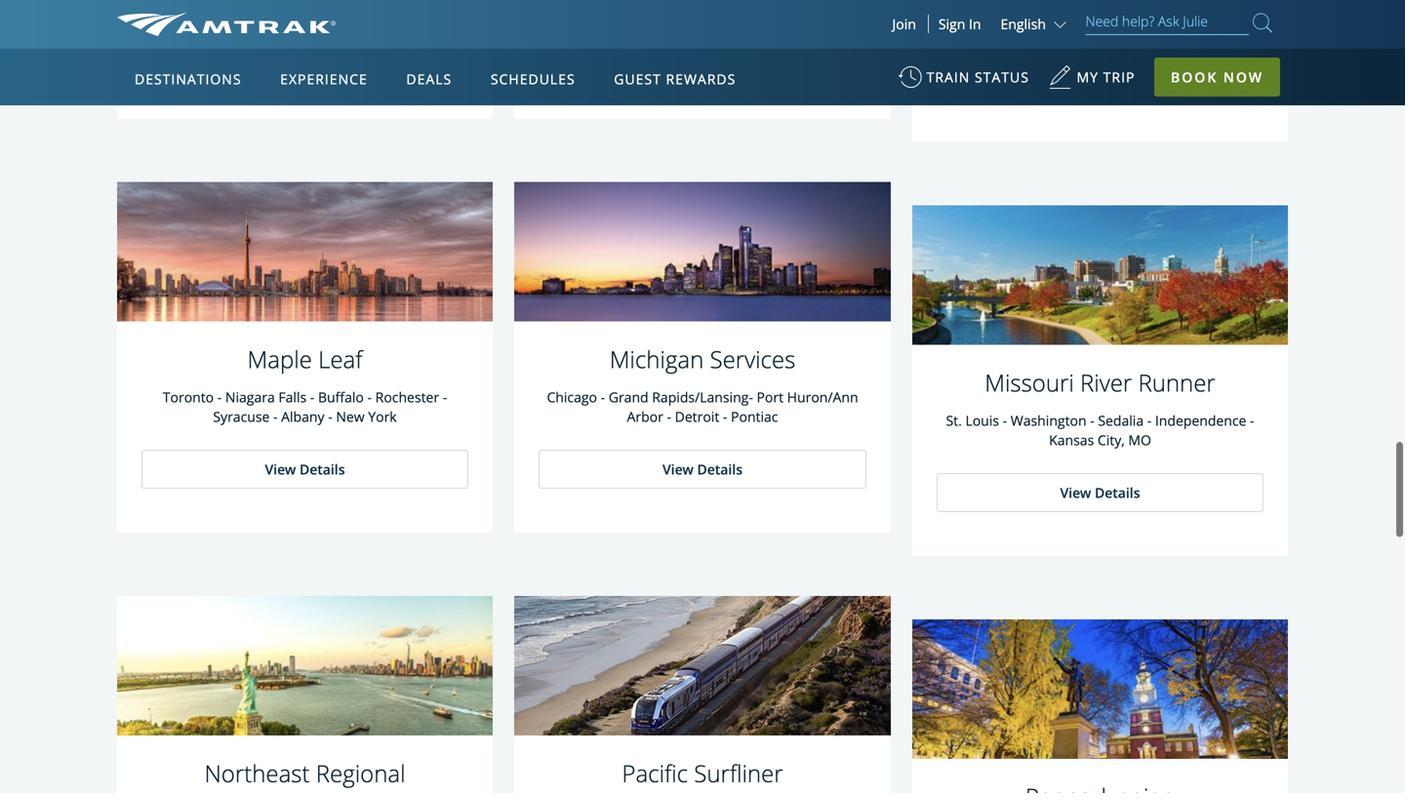 Task type: vqa. For each thing, say whether or not it's contained in the screenshot.
Regional
yes



Task type: locate. For each thing, give the bounding box(es) containing it.
toronto - niagara falls - buffalo - rochester - syracuse - albany - new york
[[163, 384, 447, 422]]

view details down detroit
[[663, 456, 743, 475]]

1 horizontal spatial kansas
[[1113, 13, 1158, 31]]

- right falls in the left of the page
[[310, 384, 315, 403]]

-
[[1040, 13, 1044, 31], [1105, 13, 1109, 31], [217, 384, 222, 403], [310, 384, 315, 403], [368, 384, 372, 403], [443, 384, 447, 403], [601, 384, 605, 403], [273, 404, 278, 422], [328, 404, 333, 422], [667, 404, 672, 422], [723, 404, 728, 422], [1003, 408, 1008, 426], [1091, 408, 1095, 426], [1148, 408, 1152, 426], [1250, 408, 1255, 426]]

banner containing join
[[0, 0, 1406, 451]]

0 horizontal spatial chicago
[[547, 384, 597, 403]]

1 horizontal spatial mo
[[1192, 13, 1215, 31]]

surfliner
[[694, 754, 783, 786]]

0 horizontal spatial mo
[[1129, 427, 1152, 446]]

book now button
[[1155, 58, 1281, 97]]

guest
[[614, 70, 662, 88]]

albany
[[281, 404, 325, 422]]

experience button
[[273, 52, 376, 106]]

louis down missouri
[[966, 408, 1000, 426]]

chicago for chicago - st. louis - kansas city, mo
[[986, 13, 1037, 31]]

0 vertical spatial mo
[[1192, 13, 1215, 31]]

details down chicago - st. louis - kansas city, mo
[[1095, 65, 1141, 84]]

Please enter your search item search field
[[1086, 10, 1249, 35]]

- left 'grand'
[[601, 384, 605, 403]]

mo
[[1192, 13, 1215, 31], [1129, 427, 1152, 446]]

city, inside st. louis - washington - sedalia - independence - kansas city, mo
[[1098, 427, 1125, 446]]

chicago
[[986, 13, 1037, 31], [547, 384, 597, 403]]

1 vertical spatial mo
[[1129, 427, 1152, 446]]

louis
[[1068, 13, 1101, 31], [966, 408, 1000, 426]]

details for chicago - grand rapids/lansing- port huron/ann arbor - detroit - pontiac
[[697, 456, 743, 475]]

view details down st. louis - washington - sedalia - independence - kansas city, mo
[[1061, 480, 1141, 499]]

kansas down 'washington'
[[1050, 427, 1095, 446]]

destinations button
[[127, 52, 249, 106]]

1 horizontal spatial chicago
[[986, 13, 1037, 31]]

independence
[[1156, 408, 1247, 426]]

guest rewards button
[[606, 52, 744, 106]]

0 horizontal spatial kansas
[[1050, 427, 1095, 446]]

my
[[1077, 68, 1099, 86]]

- left 'washington'
[[1003, 408, 1008, 426]]

- up syracuse
[[217, 384, 222, 403]]

view details down albany at the left of page
[[265, 456, 345, 475]]

chicago left 'grand'
[[547, 384, 597, 403]]

chicago right in
[[986, 13, 1037, 31]]

pacific
[[622, 754, 688, 786]]

1 vertical spatial city,
[[1098, 427, 1125, 446]]

maple leaf
[[247, 340, 363, 371]]

1 vertical spatial st.
[[946, 408, 962, 426]]

kansas up trip
[[1113, 13, 1158, 31]]

syracuse
[[213, 404, 270, 422]]

view down albany at the left of page
[[265, 456, 296, 475]]

- left new
[[328, 404, 333, 422]]

view down detroit
[[663, 456, 694, 475]]

falls
[[279, 384, 307, 403]]

0 vertical spatial city,
[[1161, 13, 1188, 31]]

st. left 'washington'
[[946, 408, 962, 426]]

kansas
[[1113, 13, 1158, 31], [1050, 427, 1095, 446]]

details up experience
[[300, 42, 345, 60]]

view details
[[265, 42, 345, 60], [663, 42, 743, 60], [1061, 65, 1141, 84], [265, 456, 345, 475], [663, 456, 743, 475], [1061, 480, 1141, 499]]

banner
[[0, 0, 1406, 451]]

northeast
[[204, 754, 310, 786]]

view for chicago - grand rapids/lansing- port huron/ann arbor - detroit - pontiac
[[663, 456, 694, 475]]

0 horizontal spatial city,
[[1098, 427, 1125, 446]]

1 vertical spatial kansas
[[1050, 427, 1095, 446]]

schedules link
[[483, 49, 583, 105]]

view details up rewards
[[663, 42, 743, 60]]

northeast regional
[[204, 754, 406, 786]]

experience
[[280, 70, 368, 88]]

sedalia
[[1099, 408, 1144, 426]]

join button
[[881, 15, 929, 33]]

view
[[265, 42, 296, 60], [663, 42, 694, 60], [1061, 65, 1092, 84], [265, 456, 296, 475], [663, 456, 694, 475], [1061, 480, 1092, 499]]

in
[[969, 15, 981, 33]]

details down detroit
[[697, 456, 743, 475]]

missouri
[[985, 363, 1075, 395]]

view for chicago - st. louis - kansas city, mo
[[1061, 65, 1092, 84]]

city, down sedalia
[[1098, 427, 1125, 446]]

book
[[1171, 68, 1219, 86]]

grand
[[609, 384, 649, 403]]

application
[[190, 163, 658, 436]]

new
[[336, 404, 365, 422]]

- up my trip
[[1105, 13, 1109, 31]]

st. inside st. louis - washington - sedalia - independence - kansas city, mo
[[946, 408, 962, 426]]

join
[[893, 15, 916, 33]]

view details down chicago - st. louis - kansas city, mo
[[1061, 65, 1141, 84]]

status
[[975, 68, 1030, 86]]

0 horizontal spatial st.
[[946, 408, 962, 426]]

st.
[[1048, 13, 1064, 31], [946, 408, 962, 426]]

view left trip
[[1061, 65, 1092, 84]]

0 vertical spatial chicago
[[986, 13, 1037, 31]]

louis inside st. louis - washington - sedalia - independence - kansas city, mo
[[966, 408, 1000, 426]]

train
[[927, 68, 971, 86]]

maple
[[247, 340, 312, 371]]

view details link
[[142, 32, 469, 71], [539, 32, 867, 71], [937, 55, 1264, 94], [142, 446, 469, 485], [539, 446, 867, 485], [937, 470, 1264, 509]]

view details for toronto - niagara falls - buffalo - rochester - syracuse - albany - new york
[[265, 456, 345, 475]]

search icon image
[[1253, 9, 1273, 36]]

mo up "book"
[[1192, 13, 1215, 31]]

michigan
[[610, 340, 704, 371]]

niagara
[[225, 384, 275, 403]]

regions map image
[[190, 163, 658, 436]]

chicago inside chicago - grand rapids/lansing- port huron/ann arbor - detroit - pontiac
[[547, 384, 597, 403]]

details down albany at the left of page
[[300, 456, 345, 475]]

view for toronto - niagara falls - buffalo - rochester - syracuse - albany - new york
[[265, 456, 296, 475]]

st. right english
[[1048, 13, 1064, 31]]

view up guest rewards
[[663, 42, 694, 60]]

view details for chicago - st. louis - kansas city, mo
[[1061, 65, 1141, 84]]

city,
[[1161, 13, 1188, 31], [1098, 427, 1125, 446]]

- left sedalia
[[1091, 408, 1095, 426]]

0 vertical spatial st.
[[1048, 13, 1064, 31]]

english button
[[1001, 15, 1071, 33]]

louis up my
[[1068, 13, 1101, 31]]

mo down sedalia
[[1129, 427, 1152, 446]]

mo inside st. louis - washington - sedalia - independence - kansas city, mo
[[1129, 427, 1152, 446]]

book now
[[1171, 68, 1264, 86]]

train status link
[[899, 59, 1030, 106]]

0 horizontal spatial louis
[[966, 408, 1000, 426]]

chicago for chicago - grand rapids/lansing- port huron/ann arbor - detroit - pontiac
[[547, 384, 597, 403]]

1 vertical spatial chicago
[[547, 384, 597, 403]]

details
[[300, 42, 345, 60], [697, 42, 743, 60], [1095, 65, 1141, 84], [300, 456, 345, 475], [697, 456, 743, 475], [1095, 480, 1141, 499]]

city, up "book"
[[1161, 13, 1188, 31]]

details for chicago - st. louis - kansas city, mo
[[1095, 65, 1141, 84]]

st. louis - washington - sedalia - independence - kansas city, mo
[[946, 408, 1255, 446]]

0 vertical spatial louis
[[1068, 13, 1101, 31]]

details down st. louis - washington - sedalia - independence - kansas city, mo
[[1095, 480, 1141, 499]]

view down st. louis - washington - sedalia - independence - kansas city, mo
[[1061, 480, 1092, 499]]

view for st. louis - washington - sedalia - independence - kansas city, mo
[[1061, 480, 1092, 499]]

pacific surfliner
[[622, 754, 783, 786]]

toronto
[[163, 384, 214, 403]]

rochester
[[375, 384, 439, 403]]

view details link for st. louis - washington - sedalia - independence - kansas city, mo
[[937, 470, 1264, 509]]

train status
[[927, 68, 1030, 86]]

1 vertical spatial louis
[[966, 408, 1000, 426]]

view details for st. louis - washington - sedalia - independence - kansas city, mo
[[1061, 480, 1141, 499]]



Task type: describe. For each thing, give the bounding box(es) containing it.
details for st. louis - washington - sedalia - independence - kansas city, mo
[[1095, 480, 1141, 499]]

details up rewards
[[697, 42, 743, 60]]

sign in
[[939, 15, 981, 33]]

1 horizontal spatial city,
[[1161, 13, 1188, 31]]

trip
[[1104, 68, 1136, 86]]

buffalo
[[318, 384, 364, 403]]

view details link for chicago - st. louis - kansas city, mo
[[937, 55, 1264, 94]]

michigan services
[[610, 340, 796, 371]]

missouri river runner
[[985, 363, 1216, 395]]

services
[[710, 340, 796, 371]]

leaf
[[318, 340, 363, 371]]

rewards
[[666, 70, 736, 88]]

amtrak image
[[117, 13, 336, 36]]

pontiac
[[731, 404, 778, 422]]

details for toronto - niagara falls - buffalo - rochester - syracuse - albany - new york
[[300, 456, 345, 475]]

deals
[[406, 70, 452, 88]]

huron/ann
[[787, 384, 859, 403]]

washington
[[1011, 408, 1087, 426]]

view details link for toronto - niagara falls - buffalo - rochester - syracuse - albany - new york
[[142, 446, 469, 485]]

1 horizontal spatial st.
[[1048, 13, 1064, 31]]

arbor
[[627, 404, 664, 422]]

kansas inside st. louis - washington - sedalia - independence - kansas city, mo
[[1050, 427, 1095, 446]]

- up "york"
[[368, 384, 372, 403]]

- right arbor on the bottom of the page
[[667, 404, 672, 422]]

rapids/lansing-
[[652, 384, 753, 403]]

schedules
[[491, 70, 576, 88]]

- right detroit
[[723, 404, 728, 422]]

runner
[[1139, 363, 1216, 395]]

- right independence
[[1250, 408, 1255, 426]]

- right rochester
[[443, 384, 447, 403]]

river
[[1081, 363, 1133, 395]]

1 horizontal spatial louis
[[1068, 13, 1101, 31]]

- left albany at the left of page
[[273, 404, 278, 422]]

- right in
[[1040, 13, 1044, 31]]

guest rewards
[[614, 70, 736, 88]]

now
[[1224, 68, 1264, 86]]

chicago - st. louis - kansas city, mo
[[986, 13, 1215, 31]]

english
[[1001, 15, 1046, 33]]

0 vertical spatial kansas
[[1113, 13, 1158, 31]]

deals button
[[399, 52, 460, 106]]

- right sedalia
[[1148, 408, 1152, 426]]

destinations
[[135, 70, 242, 88]]

port
[[757, 384, 784, 403]]

york
[[368, 404, 397, 422]]

regional
[[316, 754, 406, 786]]

my trip
[[1077, 68, 1136, 86]]

view details up experience
[[265, 42, 345, 60]]

my trip button
[[1049, 59, 1136, 106]]

view up experience
[[265, 42, 296, 60]]

sign
[[939, 15, 966, 33]]

view details link for chicago - grand rapids/lansing- port huron/ann arbor - detroit - pontiac
[[539, 446, 867, 485]]

application inside banner
[[190, 163, 658, 436]]

detroit
[[675, 404, 720, 422]]

sign in button
[[939, 15, 981, 33]]

chicago - grand rapids/lansing- port huron/ann arbor - detroit - pontiac
[[547, 384, 859, 422]]

view details for chicago - grand rapids/lansing- port huron/ann arbor - detroit - pontiac
[[663, 456, 743, 475]]



